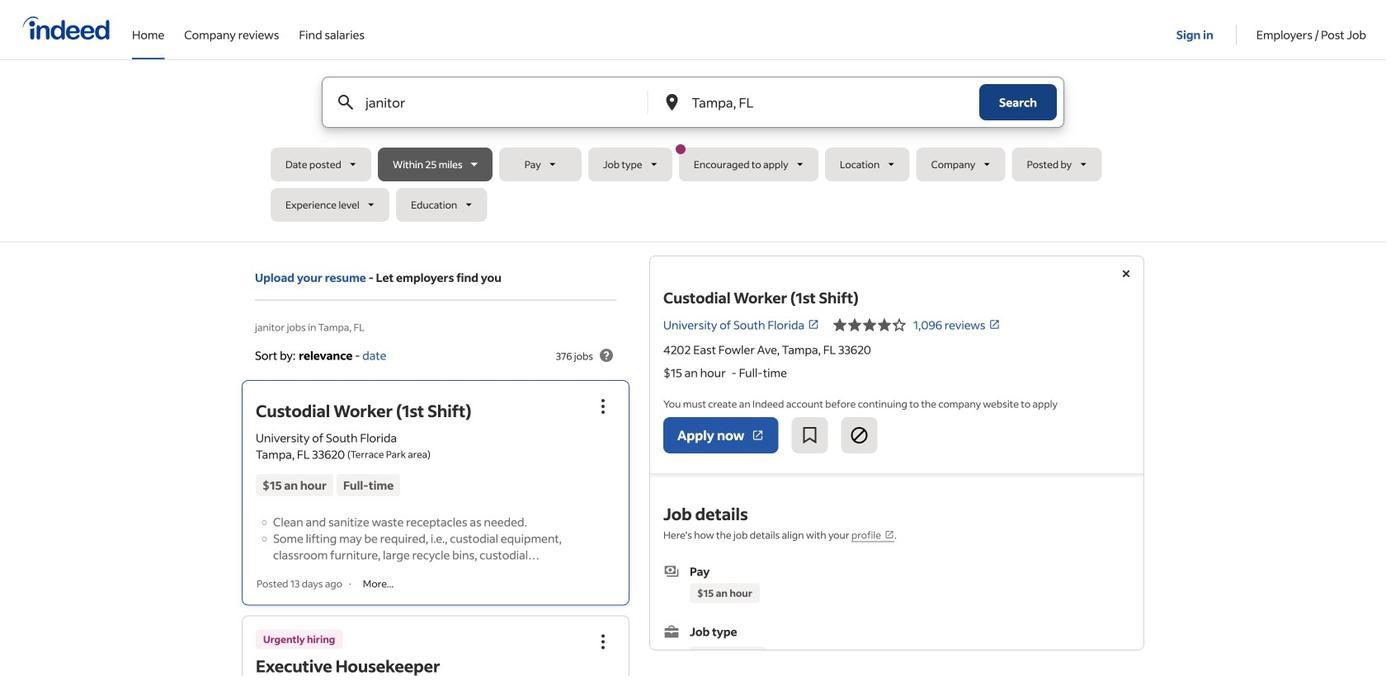 Task type: locate. For each thing, give the bounding box(es) containing it.
university of south florida (opens in a new tab) image
[[808, 319, 820, 331]]

4.2 out of 5 stars image
[[833, 315, 907, 335]]

None search field
[[271, 77, 1116, 229]]

save this job image
[[800, 426, 820, 446]]

job actions for executive housekeeper is collapsed image
[[593, 633, 613, 652]]



Task type: describe. For each thing, give the bounding box(es) containing it.
job preferences (opens in a new window) image
[[885, 530, 895, 540]]

Edit location text field
[[689, 78, 947, 127]]

missing qualification image
[[694, 650, 709, 665]]

not interested image
[[850, 426, 869, 446]]

apply now (opens in a new tab) image
[[751, 429, 765, 442]]

search: Job title, keywords, or company text field
[[362, 78, 620, 127]]

job actions for custodial worker (1st shift) is collapsed image
[[593, 397, 613, 417]]

help icon image
[[597, 346, 616, 366]]

close job details image
[[1117, 264, 1136, 284]]

4.2 out of 5 stars. link to 1,096 reviews company ratings (opens in a new tab) image
[[989, 319, 1001, 331]]



Task type: vqa. For each thing, say whether or not it's contained in the screenshot.
the Job actions for Immigration Paralegal is collapsed icon
no



